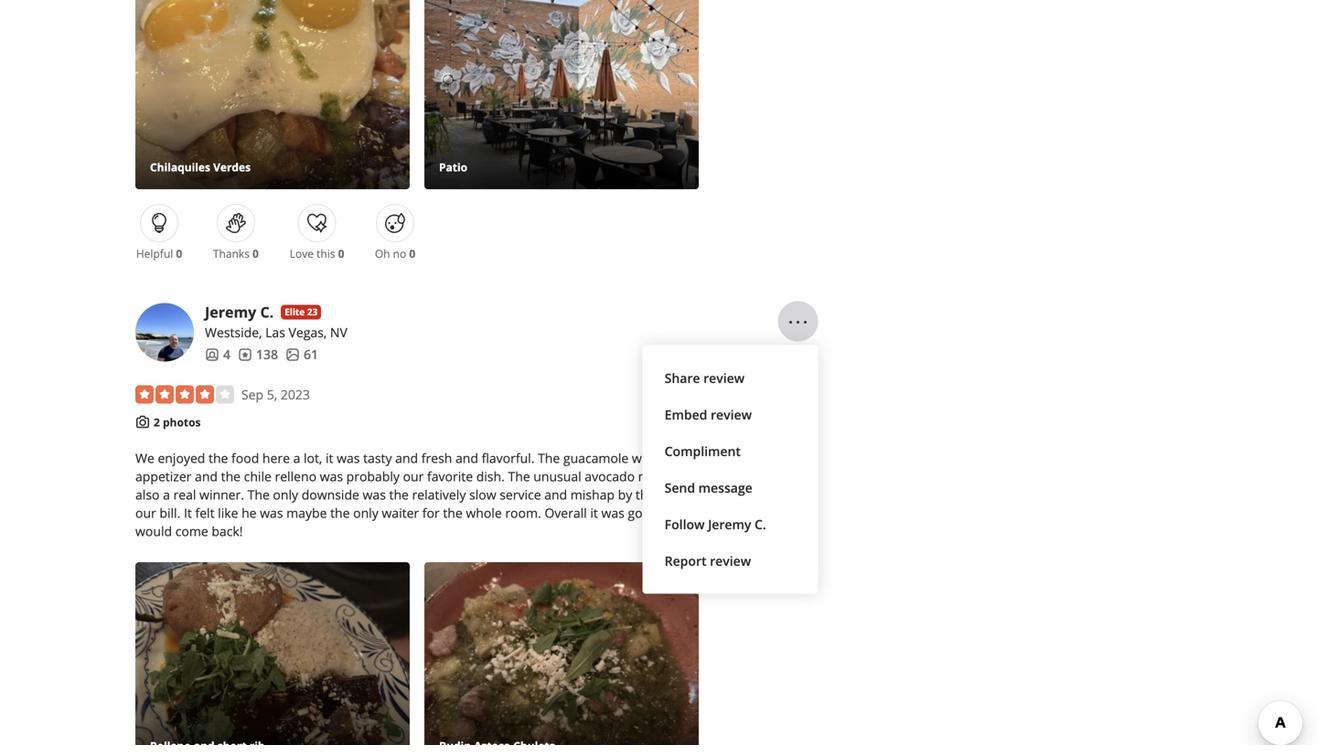 Task type: describe. For each thing, give the bounding box(es) containing it.
1 horizontal spatial the
[[508, 468, 530, 485]]

elite 23 westside, las vegas, nv
[[205, 306, 347, 341]]

delicious
[[669, 450, 722, 467]]

0 vertical spatial jeremy
[[205, 302, 256, 322]]

and down unusual
[[545, 486, 567, 504]]

favorite
[[427, 468, 473, 485]]

report review
[[665, 553, 751, 570]]

(0 reactions) element for helpful 0
[[176, 246, 182, 261]]

and left we
[[662, 504, 685, 522]]

chile
[[244, 468, 272, 485]]

4
[[223, 346, 231, 363]]

would
[[135, 523, 172, 540]]

vegas,
[[289, 324, 327, 341]]

share review button
[[658, 360, 804, 397]]

elite
[[285, 306, 305, 318]]

photos
[[163, 415, 201, 430]]

lot,
[[304, 450, 322, 467]]

and right tasty
[[395, 450, 418, 467]]

(0 reactions) element for thanks 0
[[253, 246, 259, 261]]

compliment button
[[658, 433, 804, 470]]

helpful 0
[[136, 246, 182, 261]]

0 horizontal spatial it
[[326, 450, 333, 467]]

share review
[[665, 370, 745, 387]]

0 vertical spatial c.
[[260, 302, 274, 322]]

guacamole
[[563, 450, 629, 467]]

sep 5, 2023
[[242, 386, 310, 403]]

2 0 from the left
[[253, 246, 259, 261]]

menu containing share review
[[643, 345, 819, 594]]

downside
[[302, 486, 359, 504]]

the left food
[[209, 450, 228, 467]]

nv
[[330, 324, 347, 341]]

c. inside 'button'
[[755, 516, 766, 533]]

appetizer
[[135, 468, 192, 485]]

1 horizontal spatial only
[[353, 504, 379, 522]]

reviews element
[[238, 345, 278, 364]]

(0 reactions) element for oh no 0
[[409, 246, 416, 261]]

138
[[256, 346, 278, 363]]

report review button
[[658, 543, 804, 580]]

16 review v2 image
[[238, 348, 253, 362]]

fresh
[[422, 450, 452, 467]]

we
[[135, 450, 154, 467]]

share
[[665, 370, 700, 387]]

was right he
[[260, 504, 283, 522]]

2 vertical spatial the
[[248, 486, 270, 504]]

westside,
[[205, 324, 262, 341]]

margarita
[[638, 468, 697, 485]]

the right "for"
[[443, 504, 463, 522]]

2 photos
[[154, 415, 201, 430]]

(0 reactions) element for love this 0
[[338, 246, 344, 261]]

real
[[173, 486, 196, 504]]

service
[[500, 486, 541, 504]]

oh no 0
[[375, 246, 416, 261]]

we enjoyed the food here a lot, it was tasty and fresh and flavorful. the guacamole was a delicious appetizer and the chile relleno was probably our favorite dish. the unusual avocado margarita was also a real winner. the only downside was the relatively slow service and mishap by the waiter with our bill. it felt like he was maybe the only waiter for the whole room. overall it was good and we would come back!
[[135, 450, 725, 540]]

unusual
[[534, 468, 582, 485]]

no
[[393, 246, 406, 261]]

food
[[232, 450, 259, 467]]

and up winner.
[[195, 468, 218, 485]]

dish.
[[476, 468, 505, 485]]

embed
[[665, 406, 708, 424]]

1 horizontal spatial our
[[403, 468, 424, 485]]

love this 0
[[290, 246, 344, 261]]

las
[[265, 324, 285, 341]]

2 horizontal spatial the
[[538, 450, 560, 467]]

23
[[307, 306, 318, 318]]

with
[[699, 486, 725, 504]]

for
[[422, 504, 440, 522]]

photo of jeremy c. image
[[135, 303, 194, 362]]

4 star rating image
[[135, 386, 234, 404]]

2 photos link
[[154, 415, 201, 430]]

embed review button
[[658, 397, 804, 433]]

menu image
[[787, 312, 809, 334]]

thanks
[[213, 246, 250, 261]]

the down downside
[[330, 504, 350, 522]]

jeremy c.
[[205, 302, 274, 322]]

1 vertical spatial it
[[590, 504, 598, 522]]

1 horizontal spatial a
[[293, 450, 300, 467]]

review for share review
[[704, 370, 745, 387]]

thanks 0
[[213, 246, 259, 261]]

jeremy inside 'button'
[[708, 516, 751, 533]]

here
[[262, 450, 290, 467]]

send
[[665, 479, 695, 497]]

2023
[[281, 386, 310, 403]]

send message
[[665, 479, 753, 497]]

61
[[304, 346, 318, 363]]

was down the probably
[[363, 486, 386, 504]]

probably
[[346, 468, 400, 485]]

whole
[[466, 504, 502, 522]]



Task type: vqa. For each thing, say whether or not it's contained in the screenshot.
16 full bar v2 image on the bottom left of page
no



Task type: locate. For each thing, give the bounding box(es) containing it.
only down relleno
[[273, 486, 298, 504]]

it
[[326, 450, 333, 467], [590, 504, 598, 522]]

come
[[175, 523, 208, 540]]

1 horizontal spatial c.
[[755, 516, 766, 533]]

16 camera v2 image
[[135, 415, 150, 429]]

4 (0 reactions) element from the left
[[409, 246, 416, 261]]

jeremy down "with"
[[708, 516, 751, 533]]

overall
[[545, 504, 587, 522]]

jeremy c. link
[[205, 302, 274, 322]]

(0 reactions) element right helpful
[[176, 246, 182, 261]]

review inside button
[[704, 370, 745, 387]]

waiter left "for"
[[382, 504, 419, 522]]

good
[[628, 504, 658, 522]]

0 vertical spatial the
[[538, 450, 560, 467]]

5,
[[267, 386, 277, 403]]

a left real
[[163, 486, 170, 504]]

1 horizontal spatial jeremy
[[708, 516, 751, 533]]

send message button
[[658, 470, 804, 506]]

0 horizontal spatial jeremy
[[205, 302, 256, 322]]

the up good
[[636, 486, 655, 504]]

and up favorite
[[456, 450, 478, 467]]

1 vertical spatial waiter
[[382, 504, 419, 522]]

2 (0 reactions) element from the left
[[253, 246, 259, 261]]

c. up las
[[260, 302, 274, 322]]

enjoyed
[[158, 450, 205, 467]]

0 vertical spatial waiter
[[659, 486, 696, 504]]

review inside button
[[711, 406, 752, 424]]

review up embed review button
[[704, 370, 745, 387]]

we
[[688, 504, 705, 522]]

review for report review
[[710, 553, 751, 570]]

it
[[184, 504, 192, 522]]

flavorful.
[[482, 450, 535, 467]]

2
[[154, 415, 160, 430]]

0 horizontal spatial only
[[273, 486, 298, 504]]

3 (0 reactions) element from the left
[[338, 246, 344, 261]]

review down follow jeremy c. 'button'
[[710, 553, 751, 570]]

1 vertical spatial our
[[135, 504, 156, 522]]

follow jeremy c. button
[[658, 506, 804, 543]]

by
[[618, 486, 632, 504]]

1 vertical spatial only
[[353, 504, 379, 522]]

only
[[273, 486, 298, 504], [353, 504, 379, 522]]

(0 reactions) element right the no
[[409, 246, 416, 261]]

c.
[[260, 302, 274, 322], [755, 516, 766, 533]]

(0 reactions) element right this
[[338, 246, 344, 261]]

sep
[[242, 386, 264, 403]]

oh
[[375, 246, 390, 261]]

embed review
[[665, 406, 752, 424]]

0 right thanks in the top left of the page
[[253, 246, 259, 261]]

helpful
[[136, 246, 173, 261]]

0 vertical spatial our
[[403, 468, 424, 485]]

our down fresh
[[403, 468, 424, 485]]

message
[[699, 479, 753, 497]]

0 horizontal spatial waiter
[[382, 504, 419, 522]]

0 vertical spatial it
[[326, 450, 333, 467]]

the
[[209, 450, 228, 467], [221, 468, 241, 485], [389, 486, 409, 504], [636, 486, 655, 504], [330, 504, 350, 522], [443, 504, 463, 522]]

2 vertical spatial review
[[710, 553, 751, 570]]

elite 23 link
[[281, 305, 321, 320]]

slow
[[469, 486, 496, 504]]

0 horizontal spatial the
[[248, 486, 270, 504]]

like
[[218, 504, 238, 522]]

avocado
[[585, 468, 635, 485]]

compliment
[[665, 443, 741, 460]]

c. up report review button at the bottom
[[755, 516, 766, 533]]

0
[[176, 246, 182, 261], [253, 246, 259, 261], [338, 246, 344, 261], [409, 246, 416, 261]]

photos element
[[285, 345, 318, 364]]

0 vertical spatial review
[[704, 370, 745, 387]]

jeremy up westside,
[[205, 302, 256, 322]]

he
[[242, 504, 257, 522]]

0 right helpful
[[176, 246, 182, 261]]

(0 reactions) element
[[176, 246, 182, 261], [253, 246, 259, 261], [338, 246, 344, 261], [409, 246, 416, 261]]

relatively
[[412, 486, 466, 504]]

report
[[665, 553, 707, 570]]

0 horizontal spatial c.
[[260, 302, 274, 322]]

the up unusual
[[538, 450, 560, 467]]

felt
[[195, 504, 215, 522]]

1 horizontal spatial waiter
[[659, 486, 696, 504]]

menu
[[643, 345, 819, 594]]

it down mishap
[[590, 504, 598, 522]]

this
[[317, 246, 335, 261]]

0 right the no
[[409, 246, 416, 261]]

was left tasty
[[337, 450, 360, 467]]

also
[[135, 486, 160, 504]]

back!
[[212, 523, 243, 540]]

16 photos v2 image
[[285, 348, 300, 362]]

room.
[[505, 504, 541, 522]]

4 0 from the left
[[409, 246, 416, 261]]

1 vertical spatial c.
[[755, 516, 766, 533]]

1 horizontal spatial it
[[590, 504, 598, 522]]

tasty
[[363, 450, 392, 467]]

friends element
[[205, 345, 231, 364]]

1 vertical spatial the
[[508, 468, 530, 485]]

the up winner.
[[221, 468, 241, 485]]

a left 'lot,'
[[293, 450, 300, 467]]

the
[[538, 450, 560, 467], [508, 468, 530, 485], [248, 486, 270, 504]]

3 0 from the left
[[338, 246, 344, 261]]

was up "with"
[[700, 468, 723, 485]]

only down the probably
[[353, 504, 379, 522]]

bill.
[[160, 504, 181, 522]]

was
[[337, 450, 360, 467], [632, 450, 655, 467], [320, 468, 343, 485], [700, 468, 723, 485], [363, 486, 386, 504], [260, 504, 283, 522], [601, 504, 625, 522]]

mishap
[[571, 486, 615, 504]]

16 friends v2 image
[[205, 348, 220, 362]]

review inside button
[[710, 553, 751, 570]]

1 (0 reactions) element from the left
[[176, 246, 182, 261]]

a
[[293, 450, 300, 467], [659, 450, 666, 467], [163, 486, 170, 504]]

follow jeremy c.
[[665, 516, 766, 533]]

our
[[403, 468, 424, 485], [135, 504, 156, 522]]

1 vertical spatial review
[[711, 406, 752, 424]]

our down also
[[135, 504, 156, 522]]

a up margarita
[[659, 450, 666, 467]]

love
[[290, 246, 314, 261]]

waiter down margarita
[[659, 486, 696, 504]]

0 right this
[[338, 246, 344, 261]]

0 horizontal spatial our
[[135, 504, 156, 522]]

was up downside
[[320, 468, 343, 485]]

review for embed review
[[711, 406, 752, 424]]

maybe
[[287, 504, 327, 522]]

waiter
[[659, 486, 696, 504], [382, 504, 419, 522]]

follow
[[665, 516, 705, 533]]

0 vertical spatial only
[[273, 486, 298, 504]]

1 vertical spatial jeremy
[[708, 516, 751, 533]]

jeremy
[[205, 302, 256, 322], [708, 516, 751, 533]]

it right 'lot,'
[[326, 450, 333, 467]]

winner.
[[199, 486, 244, 504]]

was up margarita
[[632, 450, 655, 467]]

the down chile
[[248, 486, 270, 504]]

0 horizontal spatial a
[[163, 486, 170, 504]]

2 horizontal spatial a
[[659, 450, 666, 467]]

(0 reactions) element right thanks in the top left of the page
[[253, 246, 259, 261]]

review up "compliment" button
[[711, 406, 752, 424]]

and
[[395, 450, 418, 467], [456, 450, 478, 467], [195, 468, 218, 485], [545, 486, 567, 504], [662, 504, 685, 522]]

was down by
[[601, 504, 625, 522]]

the down the probably
[[389, 486, 409, 504]]

1 0 from the left
[[176, 246, 182, 261]]

relleno
[[275, 468, 317, 485]]

the up the 'service'
[[508, 468, 530, 485]]



